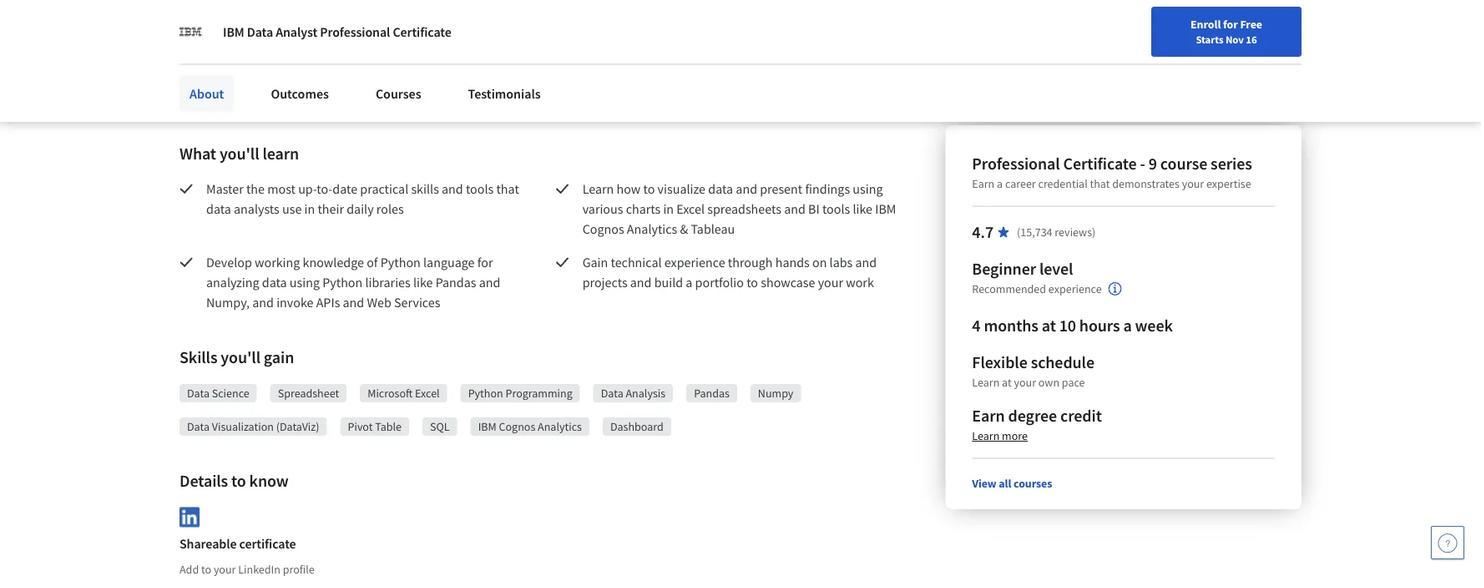 Task type: vqa. For each thing, say whether or not it's contained in the screenshot.
federal
no



Task type: locate. For each thing, give the bounding box(es) containing it.
2 horizontal spatial a
[[1124, 315, 1132, 336]]

0 horizontal spatial your
[[818, 274, 844, 291]]

2 horizontal spatial your
[[1182, 176, 1205, 191]]

1 horizontal spatial pandas
[[694, 386, 730, 401]]

1 horizontal spatial that
[[1090, 176, 1110, 191]]

details
[[180, 471, 228, 492]]

0 horizontal spatial using
[[290, 274, 320, 291]]

using right "findings"
[[853, 180, 883, 197]]

professional
[[320, 23, 390, 40], [972, 153, 1060, 174]]

tools inside master the most up-to-date practical skills and tools that data analysts use in their daily roles
[[466, 180, 494, 197]]

experience inside gain technical experience through hands on labs and projects and build a portfolio to showcase your work
[[665, 254, 725, 271]]

1 vertical spatial learn
[[972, 375, 1000, 390]]

hours
[[1080, 315, 1121, 336]]

you'll up science
[[221, 347, 261, 368]]

0 horizontal spatial for
[[477, 254, 493, 271]]

you'll up the "master"
[[220, 143, 259, 164]]

0 horizontal spatial like
[[413, 274, 433, 291]]

1 horizontal spatial your
[[1014, 375, 1037, 390]]

outcomes for 1st about link from the bottom
[[271, 85, 329, 102]]

projects
[[583, 274, 628, 291]]

0 horizontal spatial a
[[686, 274, 693, 291]]

0 vertical spatial earn
[[972, 176, 995, 191]]

knowledge
[[303, 254, 364, 271]]

microsoft excel
[[368, 386, 440, 401]]

outcomes link
[[261, 67, 339, 104], [261, 75, 339, 112]]

cognos down python programming
[[499, 419, 536, 434]]

professional right analyst
[[320, 23, 390, 40]]

view
[[972, 476, 997, 491]]

data down data science
[[187, 419, 210, 434]]

1 vertical spatial earn
[[972, 405, 1005, 426]]

using up 'invoke'
[[290, 274, 320, 291]]

certificate
[[239, 536, 296, 553]]

ibm right ibm image
[[223, 23, 244, 40]]

1 vertical spatial like
[[413, 274, 433, 291]]

2 courses from the top
[[376, 85, 421, 102]]

1 horizontal spatial experience
[[1049, 282, 1102, 297]]

courses link for "testimonials" link for 1st about link from the top
[[366, 67, 431, 104]]

tableau
[[691, 220, 735, 237]]

0 vertical spatial to
[[644, 180, 655, 197]]

analytics
[[627, 220, 678, 237], [538, 419, 582, 434]]

that
[[1090, 176, 1110, 191], [496, 180, 519, 197]]

0 vertical spatial ibm
[[223, 23, 244, 40]]

months
[[984, 315, 1039, 336]]

libraries
[[365, 274, 411, 291]]

0 horizontal spatial that
[[496, 180, 519, 197]]

testimonials
[[468, 77, 541, 94], [468, 85, 541, 102]]

1 horizontal spatial to
[[644, 180, 655, 197]]

1 testimonials from the top
[[468, 77, 541, 94]]

skills you'll gain
[[180, 347, 294, 368]]

learn
[[583, 180, 614, 197], [972, 375, 1000, 390], [972, 428, 1000, 444]]

1 vertical spatial at
[[1002, 375, 1012, 390]]

1 horizontal spatial using
[[853, 180, 883, 197]]

0 vertical spatial for
[[1224, 17, 1238, 32]]

1 vertical spatial your
[[818, 274, 844, 291]]

a
[[997, 176, 1003, 191], [686, 274, 693, 291], [1124, 315, 1132, 336]]

that right credential
[[1090, 176, 1110, 191]]

2 about from the top
[[190, 85, 224, 102]]

2 horizontal spatial ibm
[[875, 200, 897, 217]]

in inside master the most up-to-date practical skills and tools that data analysts use in their daily roles
[[304, 200, 315, 217]]

1 horizontal spatial in
[[664, 200, 674, 217]]

0 vertical spatial analytics
[[627, 220, 678, 237]]

microsoft
[[368, 386, 413, 401]]

experience
[[665, 254, 725, 271], [1049, 282, 1102, 297]]

outcomes link for courses link for "testimonials" link for 1st about link from the top
[[261, 67, 339, 104]]

1 vertical spatial analytics
[[538, 419, 582, 434]]

2 vertical spatial your
[[1014, 375, 1037, 390]]

learn inside 'earn degree credit learn more'
[[972, 428, 1000, 444]]

findings
[[805, 180, 850, 197]]

1 courses from the top
[[376, 77, 421, 94]]

python left programming
[[468, 386, 503, 401]]

python up libraries
[[381, 254, 421, 271]]

pivot table
[[348, 419, 402, 434]]

1 horizontal spatial python
[[381, 254, 421, 271]]

your left own
[[1014, 375, 1037, 390]]

9
[[1149, 153, 1158, 174]]

1 vertical spatial pandas
[[694, 386, 730, 401]]

1 horizontal spatial like
[[853, 200, 873, 217]]

0 vertical spatial tools
[[466, 180, 494, 197]]

for up nov
[[1224, 17, 1238, 32]]

1 in from the left
[[304, 200, 315, 217]]

0 horizontal spatial tools
[[466, 180, 494, 197]]

1 horizontal spatial professional
[[972, 153, 1060, 174]]

details to know
[[180, 471, 289, 492]]

1 vertical spatial cognos
[[499, 419, 536, 434]]

1 horizontal spatial for
[[1224, 17, 1238, 32]]

schedule
[[1031, 352, 1095, 373]]

technical
[[611, 254, 662, 271]]

your down "course"
[[1182, 176, 1205, 191]]

pandas down language
[[436, 274, 477, 291]]

about up what
[[190, 85, 224, 102]]

that right skills at the left of the page
[[496, 180, 519, 197]]

2 testimonials from the top
[[468, 85, 541, 102]]

1 horizontal spatial excel
[[677, 200, 705, 217]]

2 about link from the top
[[180, 75, 234, 112]]

a left career
[[997, 176, 1003, 191]]

about for 1st about link from the bottom
[[190, 85, 224, 102]]

data up the spreadsheets
[[708, 180, 733, 197]]

gain technical experience through hands on labs and projects and build a portfolio to showcase your work
[[583, 254, 880, 291]]

1 vertical spatial a
[[686, 274, 693, 291]]

1 courses link from the top
[[366, 67, 431, 104]]

None search field
[[238, 10, 639, 44]]

science
[[212, 386, 249, 401]]

2 horizontal spatial to
[[747, 274, 758, 291]]

2 courses link from the top
[[366, 75, 431, 112]]

learn inside the learn how to visualize data and present findings using various charts in excel spreadsheets and bi tools like ibm cognos analytics & tableau
[[583, 180, 614, 197]]

visualize
[[658, 180, 706, 197]]

outcomes for 1st about link from the top
[[271, 77, 329, 94]]

a right build
[[686, 274, 693, 291]]

data
[[247, 23, 273, 40], [187, 386, 210, 401], [601, 386, 624, 401], [187, 419, 210, 434]]

earn up learn more link
[[972, 405, 1005, 426]]

1 horizontal spatial cognos
[[583, 220, 624, 237]]

2 outcomes from the top
[[271, 85, 329, 102]]

1 vertical spatial certificate
[[1064, 153, 1137, 174]]

your down labs
[[818, 274, 844, 291]]

1 vertical spatial for
[[477, 254, 493, 271]]

16
[[1246, 33, 1258, 46]]

1 vertical spatial tools
[[823, 200, 850, 217]]

1 horizontal spatial a
[[997, 176, 1003, 191]]

tools right skills at the left of the page
[[466, 180, 494, 197]]

python
[[381, 254, 421, 271], [323, 274, 363, 291], [468, 386, 503, 401]]

at down flexible
[[1002, 375, 1012, 390]]

2 horizontal spatial data
[[708, 180, 733, 197]]

tools inside the learn how to visualize data and present findings using various charts in excel spreadsheets and bi tools like ibm cognos analytics & tableau
[[823, 200, 850, 217]]

learn left the more
[[972, 428, 1000, 444]]

0 vertical spatial using
[[853, 180, 883, 197]]

in right use
[[304, 200, 315, 217]]

10
[[1060, 315, 1077, 336]]

ibm inside the learn how to visualize data and present findings using various charts in excel spreadsheets and bi tools like ibm cognos analytics & tableau
[[875, 200, 897, 217]]

1 vertical spatial to
[[747, 274, 758, 291]]

data down the "master"
[[206, 200, 231, 217]]

to left know
[[231, 471, 246, 492]]

various
[[583, 200, 623, 217]]

1 horizontal spatial analytics
[[627, 220, 678, 237]]

that inside master the most up-to-date practical skills and tools that data analysts use in their daily roles
[[496, 180, 519, 197]]

0 horizontal spatial experience
[[665, 254, 725, 271]]

pandas inside develop working knowledge of python language for analyzing data using python libraries like pandas and numpy, and invoke apis and web services
[[436, 274, 477, 291]]

4 months at 10 hours a week
[[972, 315, 1173, 336]]

learn
[[263, 143, 299, 164]]

that for to-
[[496, 180, 519, 197]]

0 horizontal spatial cognos
[[499, 419, 536, 434]]

2 earn from the top
[[972, 405, 1005, 426]]

tools down "findings"
[[823, 200, 850, 217]]

daily
[[347, 200, 374, 217]]

0 vertical spatial excel
[[677, 200, 705, 217]]

to inside gain technical experience through hands on labs and projects and build a portfolio to showcase your work
[[747, 274, 758, 291]]

pandas
[[436, 274, 477, 291], [694, 386, 730, 401]]

ibm down python programming
[[478, 419, 497, 434]]

about link down ibm image
[[180, 67, 234, 104]]

data left science
[[187, 386, 210, 401]]

gain
[[583, 254, 608, 271]]

cognos down various
[[583, 220, 624, 237]]

like inside the learn how to visualize data and present findings using various charts in excel spreadsheets and bi tools like ibm cognos analytics & tableau
[[853, 200, 873, 217]]

outcomes
[[271, 77, 329, 94], [271, 85, 329, 102]]

pandas left "numpy"
[[694, 386, 730, 401]]

build
[[655, 274, 683, 291]]

2 testimonials link from the top
[[458, 75, 551, 112]]

data visualization (dataviz)
[[187, 419, 319, 434]]

to right the how
[[644, 180, 655, 197]]

2 vertical spatial data
[[262, 274, 287, 291]]

1 about from the top
[[190, 77, 224, 94]]

testimonials for "testimonials" link for 1st about link from the top
[[468, 77, 541, 94]]

4
[[972, 315, 981, 336]]

learn down flexible
[[972, 375, 1000, 390]]

recommended
[[972, 282, 1047, 297]]

0 vertical spatial learn
[[583, 180, 614, 197]]

excel
[[677, 200, 705, 217], [415, 386, 440, 401]]

services
[[394, 294, 441, 311]]

tools
[[466, 180, 494, 197], [823, 200, 850, 217]]

0 horizontal spatial certificate
[[393, 23, 452, 40]]

your
[[1182, 176, 1205, 191], [818, 274, 844, 291], [1014, 375, 1037, 390]]

0 horizontal spatial at
[[1002, 375, 1012, 390]]

testimonials link
[[458, 67, 551, 104], [458, 75, 551, 112]]

0 vertical spatial you'll
[[220, 143, 259, 164]]

professional inside professional certificate - 9 course series earn a career credential that demonstrates your expertise
[[972, 153, 1060, 174]]

in down visualize
[[664, 200, 674, 217]]

0 vertical spatial your
[[1182, 176, 1205, 191]]

your inside professional certificate - 9 course series earn a career credential that demonstrates your expertise
[[1182, 176, 1205, 191]]

data left analysis
[[601, 386, 624, 401]]

excel up sql
[[415, 386, 440, 401]]

earn left career
[[972, 176, 995, 191]]

0 vertical spatial a
[[997, 176, 1003, 191]]

0 horizontal spatial to
[[231, 471, 246, 492]]

like up services
[[413, 274, 433, 291]]

1 outcomes from the top
[[271, 77, 329, 94]]

1 vertical spatial you'll
[[221, 347, 261, 368]]

(15,734 reviews)
[[1017, 225, 1096, 240]]

experience down level
[[1049, 282, 1102, 297]]

0 horizontal spatial data
[[206, 200, 231, 217]]

data inside master the most up-to-date practical skills and tools that data analysts use in their daily roles
[[206, 200, 231, 217]]

excel up &
[[677, 200, 705, 217]]

1 horizontal spatial certificate
[[1064, 153, 1137, 174]]

1 horizontal spatial at
[[1042, 315, 1056, 336]]

for right language
[[477, 254, 493, 271]]

reviews)
[[1055, 225, 1096, 240]]

expertise
[[1207, 176, 1252, 191]]

you'll
[[220, 143, 259, 164], [221, 347, 261, 368]]

analytics down programming
[[538, 419, 582, 434]]

courses
[[376, 77, 421, 94], [376, 85, 421, 102]]

1 testimonials link from the top
[[458, 67, 551, 104]]

pivot
[[348, 419, 373, 434]]

you'll for what
[[220, 143, 259, 164]]

up-
[[298, 180, 317, 197]]

ibm for ibm cognos analytics
[[478, 419, 497, 434]]

using
[[853, 180, 883, 197], [290, 274, 320, 291]]

2 vertical spatial ibm
[[478, 419, 497, 434]]

0 vertical spatial data
[[708, 180, 733, 197]]

0 horizontal spatial pandas
[[436, 274, 477, 291]]

courses link
[[366, 67, 431, 104], [366, 75, 431, 112]]

1 vertical spatial data
[[206, 200, 231, 217]]

what you'll learn
[[180, 143, 299, 164]]

2 outcomes link from the top
[[261, 75, 339, 112]]

0 horizontal spatial in
[[304, 200, 315, 217]]

flexible
[[972, 352, 1028, 373]]

1 earn from the top
[[972, 176, 995, 191]]

you'll for skills
[[221, 347, 261, 368]]

a left week
[[1124, 315, 1132, 336]]

1 vertical spatial excel
[[415, 386, 440, 401]]

1 horizontal spatial ibm
[[478, 419, 497, 434]]

data down working
[[262, 274, 287, 291]]

at left 10
[[1042, 315, 1056, 336]]

information about difficulty level pre-requisites. image
[[1109, 282, 1122, 296]]

about link up what
[[180, 75, 234, 112]]

more
[[1002, 428, 1028, 444]]

enroll
[[1191, 17, 1221, 32]]

1 vertical spatial ibm
[[875, 200, 897, 217]]

0 horizontal spatial professional
[[320, 23, 390, 40]]

to inside the learn how to visualize data and present findings using various charts in excel spreadsheets and bi tools like ibm cognos analytics & tableau
[[644, 180, 655, 197]]

ibm right bi
[[875, 200, 897, 217]]

demonstrates
[[1113, 176, 1180, 191]]

using inside the learn how to visualize data and present findings using various charts in excel spreadsheets and bi tools like ibm cognos analytics & tableau
[[853, 180, 883, 197]]

data left analyst
[[247, 23, 273, 40]]

learn up various
[[583, 180, 614, 197]]

python down knowledge
[[323, 274, 363, 291]]

2 vertical spatial python
[[468, 386, 503, 401]]

1 vertical spatial python
[[323, 274, 363, 291]]

1 outcomes link from the top
[[261, 67, 339, 104]]

professional up career
[[972, 153, 1060, 174]]

0 horizontal spatial ibm
[[223, 23, 244, 40]]

to down through
[[747, 274, 758, 291]]

experience up portfolio
[[665, 254, 725, 271]]

0 vertical spatial cognos
[[583, 220, 624, 237]]

analytics down the 'charts'
[[627, 220, 678, 237]]

1 vertical spatial professional
[[972, 153, 1060, 174]]

0 vertical spatial pandas
[[436, 274, 477, 291]]

0 vertical spatial like
[[853, 200, 873, 217]]

earn inside 'earn degree credit learn more'
[[972, 405, 1005, 426]]

your inside flexible schedule learn at your own pace
[[1014, 375, 1037, 390]]

about down ibm image
[[190, 77, 224, 94]]

1 vertical spatial using
[[290, 274, 320, 291]]

dashboard
[[610, 419, 664, 434]]

enroll for free starts nov 16
[[1191, 17, 1263, 46]]

2 vertical spatial a
[[1124, 315, 1132, 336]]

free
[[1241, 17, 1263, 32]]

data inside develop working knowledge of python language for analyzing data using python libraries like pandas and numpy, and invoke apis and web services
[[262, 274, 287, 291]]

python programming
[[468, 386, 573, 401]]

2 horizontal spatial python
[[468, 386, 503, 401]]

1 horizontal spatial tools
[[823, 200, 850, 217]]

like right bi
[[853, 200, 873, 217]]

2 in from the left
[[664, 200, 674, 217]]

1 horizontal spatial data
[[262, 274, 287, 291]]

ibm image
[[180, 20, 203, 43]]

that inside professional certificate - 9 course series earn a career credential that demonstrates your expertise
[[1090, 176, 1110, 191]]

using inside develop working knowledge of python language for analyzing data using python libraries like pandas and numpy, and invoke apis and web services
[[290, 274, 320, 291]]

2 vertical spatial learn
[[972, 428, 1000, 444]]

0 vertical spatial experience
[[665, 254, 725, 271]]



Task type: describe. For each thing, give the bounding box(es) containing it.
working
[[255, 254, 300, 271]]

courses for "testimonials" link for 1st about link from the bottom
[[376, 85, 421, 102]]

and inside master the most up-to-date practical skills and tools that data analysts use in their daily roles
[[442, 180, 463, 197]]

your inside gain technical experience through hands on labs and projects and build a portfolio to showcase your work
[[818, 274, 844, 291]]

pace
[[1062, 375, 1085, 390]]

their
[[318, 200, 344, 217]]

through
[[728, 254, 773, 271]]

(dataviz)
[[276, 419, 319, 434]]

earn inside professional certificate - 9 course series earn a career credential that demonstrates your expertise
[[972, 176, 995, 191]]

labs
[[830, 254, 853, 271]]

numpy,
[[206, 294, 250, 311]]

0 horizontal spatial excel
[[415, 386, 440, 401]]

develop
[[206, 254, 252, 271]]

degree
[[1009, 405, 1057, 426]]

data for data visualization (dataviz)
[[187, 419, 210, 434]]

1 vertical spatial experience
[[1049, 282, 1102, 297]]

week
[[1136, 315, 1173, 336]]

credit
[[1061, 405, 1102, 426]]

flexible schedule learn at your own pace
[[972, 352, 1095, 390]]

of
[[367, 254, 378, 271]]

level
[[1040, 259, 1074, 279]]

2 vertical spatial to
[[231, 471, 246, 492]]

0 vertical spatial python
[[381, 254, 421, 271]]

master the most up-to-date practical skills and tools that data analysts use in their daily roles
[[206, 180, 522, 217]]

analyst
[[276, 23, 318, 40]]

practical
[[360, 180, 409, 197]]

course
[[1161, 153, 1208, 174]]

0 horizontal spatial analytics
[[538, 419, 582, 434]]

data inside the learn how to visualize data and present findings using various charts in excel spreadsheets and bi tools like ibm cognos analytics & tableau
[[708, 180, 733, 197]]

courses for "testimonials" link for 1st about link from the top
[[376, 77, 421, 94]]

language
[[423, 254, 475, 271]]

professional certificate - 9 course series earn a career credential that demonstrates your expertise
[[972, 153, 1253, 191]]

work
[[846, 274, 874, 291]]

english
[[1161, 19, 1202, 35]]

the
[[246, 180, 265, 197]]

english button
[[1131, 0, 1232, 54]]

ibm cognos analytics
[[478, 419, 582, 434]]

data for data science
[[187, 386, 210, 401]]

hands
[[776, 254, 810, 271]]

numpy
[[758, 386, 794, 401]]

web
[[367, 294, 392, 311]]

skills
[[180, 347, 218, 368]]

develop working knowledge of python language for analyzing data using python libraries like pandas and numpy, and invoke apis and web services
[[206, 254, 503, 311]]

table
[[375, 419, 402, 434]]

ibm data analyst professional certificate
[[223, 23, 452, 40]]

beginner
[[972, 259, 1037, 279]]

for inside develop working knowledge of python language for analyzing data using python libraries like pandas and numpy, and invoke apis and web services
[[477, 254, 493, 271]]

testimonials for "testimonials" link for 1st about link from the bottom
[[468, 85, 541, 102]]

courses link for "testimonials" link for 1st about link from the bottom
[[366, 75, 431, 112]]

analysts
[[234, 200, 280, 217]]

excel inside the learn how to visualize data and present findings using various charts in excel spreadsheets and bi tools like ibm cognos analytics & tableau
[[677, 200, 705, 217]]

bi
[[809, 200, 820, 217]]

0 vertical spatial at
[[1042, 315, 1056, 336]]

4.7
[[972, 222, 994, 243]]

career
[[1006, 176, 1036, 191]]

0 horizontal spatial python
[[323, 274, 363, 291]]

cognos inside the learn how to visualize data and present findings using various charts in excel spreadsheets and bi tools like ibm cognos analytics & tableau
[[583, 220, 624, 237]]

charts
[[626, 200, 661, 217]]

know
[[249, 471, 289, 492]]

learn inside flexible schedule learn at your own pace
[[972, 375, 1000, 390]]

starts
[[1196, 33, 1224, 46]]

certificate inside professional certificate - 9 course series earn a career credential that demonstrates your expertise
[[1064, 153, 1137, 174]]

showcase
[[761, 274, 816, 291]]

skills
[[411, 180, 439, 197]]

spreadsheet
[[278, 386, 339, 401]]

gain
[[264, 347, 294, 368]]

testimonials link for 1st about link from the bottom
[[458, 75, 551, 112]]

a inside gain technical experience through hands on labs and projects and build a portfolio to showcase your work
[[686, 274, 693, 291]]

1 about link from the top
[[180, 67, 234, 104]]

a inside professional certificate - 9 course series earn a career credential that demonstrates your expertise
[[997, 176, 1003, 191]]

present
[[760, 180, 803, 197]]

for inside enroll for free starts nov 16
[[1224, 17, 1238, 32]]

apis
[[316, 294, 340, 311]]

learn more link
[[972, 428, 1028, 444]]

series
[[1211, 153, 1253, 174]]

like inside develop working knowledge of python language for analyzing data using python libraries like pandas and numpy, and invoke apis and web services
[[413, 274, 433, 291]]

own
[[1039, 375, 1060, 390]]

0 vertical spatial professional
[[320, 23, 390, 40]]

nov
[[1226, 33, 1244, 46]]

outcomes link for courses link associated with "testimonials" link for 1st about link from the bottom
[[261, 75, 339, 112]]

roles
[[377, 200, 404, 217]]

ibm for ibm data analyst professional certificate
[[223, 23, 244, 40]]

all
[[999, 476, 1012, 491]]

analyzing
[[206, 274, 259, 291]]

testimonials link for 1st about link from the top
[[458, 67, 551, 104]]

most
[[267, 180, 296, 197]]

to-
[[317, 180, 333, 197]]

invoke
[[277, 294, 314, 311]]

(15,734
[[1017, 225, 1053, 240]]

use
[[282, 200, 302, 217]]

analysis
[[626, 386, 666, 401]]

&
[[680, 220, 688, 237]]

help center image
[[1438, 533, 1458, 553]]

at inside flexible schedule learn at your own pace
[[1002, 375, 1012, 390]]

spreadsheets
[[708, 200, 782, 217]]

what
[[180, 143, 216, 164]]

credential
[[1039, 176, 1088, 191]]

view all courses link
[[972, 476, 1053, 491]]

on
[[813, 254, 827, 271]]

visualization
[[212, 419, 274, 434]]

-
[[1141, 153, 1146, 174]]

shareable
[[180, 536, 237, 553]]

view all courses
[[972, 476, 1053, 491]]

in inside the learn how to visualize data and present findings using various charts in excel spreadsheets and bi tools like ibm cognos analytics & tableau
[[664, 200, 674, 217]]

that for course
[[1090, 176, 1110, 191]]

0 vertical spatial certificate
[[393, 23, 452, 40]]

analytics inside the learn how to visualize data and present findings using various charts in excel spreadsheets and bi tools like ibm cognos analytics & tableau
[[627, 220, 678, 237]]

date
[[333, 180, 358, 197]]

data for data analysis
[[601, 386, 624, 401]]

about for 1st about link from the top
[[190, 77, 224, 94]]

show notifications image
[[1256, 21, 1276, 41]]

shareable certificate
[[180, 536, 296, 553]]



